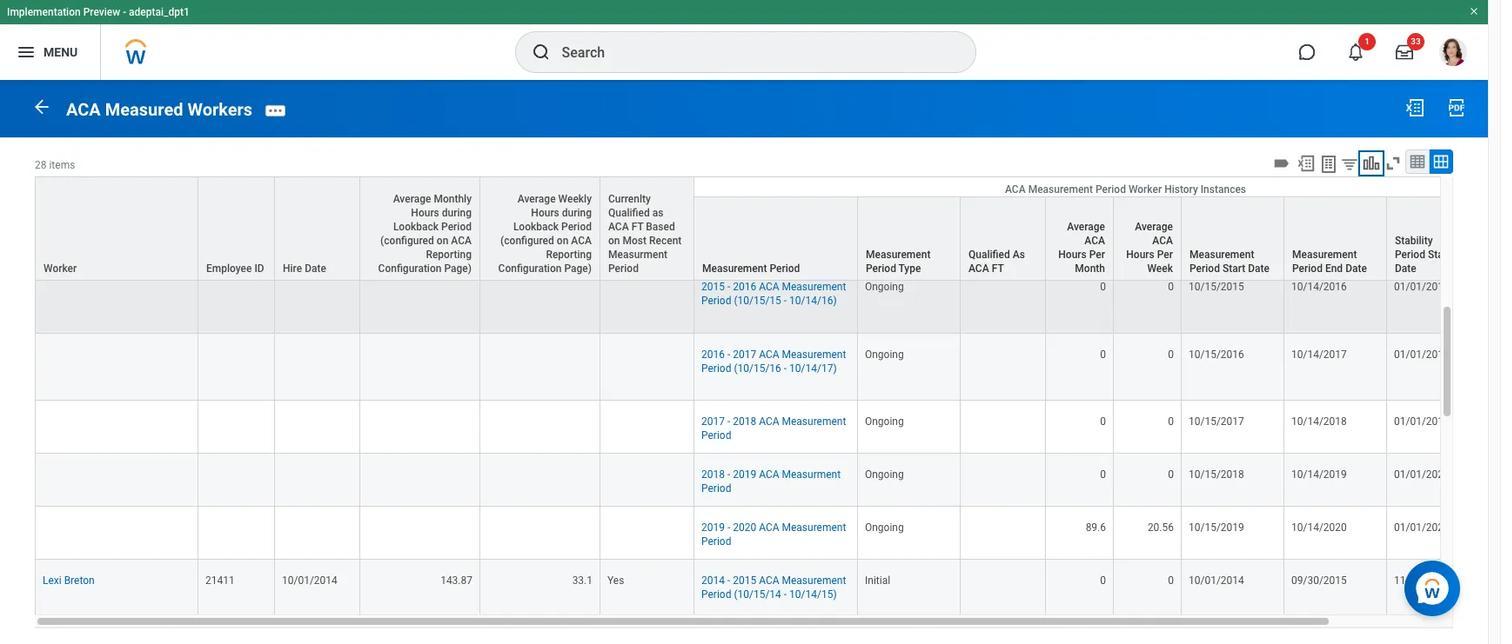 Task type: locate. For each thing, give the bounding box(es) containing it.
ongoing for 2019 - 2020 aca measurement period
[[865, 522, 904, 534]]

0 vertical spatial start
[[1428, 249, 1451, 261]]

average aca hours per month
[[1058, 221, 1105, 275]]

stability period start date
[[1395, 235, 1451, 275]]

period up 10/14/2016
[[1292, 263, 1323, 275]]

notifications large image
[[1347, 44, 1365, 61]]

0 horizontal spatial measurment
[[608, 249, 668, 261]]

page) for average weekly hours during lookback period (configured on aca reporting configuration page)
[[564, 263, 592, 275]]

period inside 2016 - 2017 aca measurement period (10/15/16 - 10/14/17)
[[701, 363, 731, 375]]

reporting down weekly
[[546, 249, 592, 261]]

aca down (10/15/16
[[759, 416, 779, 428]]

1 horizontal spatial lookback
[[513, 221, 559, 233]]

per for week
[[1157, 249, 1173, 261]]

0 vertical spatial 2019
[[733, 469, 756, 481]]

aca up (10/15/15
[[759, 281, 779, 294]]

1 during from the left
[[442, 207, 472, 219]]

reporting inside average weekly hours during lookback period (configured on aca reporting configuration page)
[[546, 249, 592, 261]]

2019 - 2020 aca measurement period
[[701, 522, 846, 548]]

average aca hours per week
[[1126, 221, 1173, 275]]

1 vertical spatial 2015
[[733, 575, 756, 588]]

employee id
[[206, 263, 264, 275]]

workers
[[188, 99, 252, 120]]

on down weekly
[[557, 235, 569, 247]]

period down weekly
[[561, 221, 592, 233]]

measurement up the end
[[1292, 249, 1357, 261]]

10/01/2014
[[282, 575, 337, 588], [1189, 575, 1244, 588]]

0 horizontal spatial 2019
[[701, 522, 725, 534]]

on inside average weekly hours during lookback period (configured on aca reporting configuration page)
[[557, 235, 569, 247]]

hours up month
[[1058, 249, 1087, 261]]

01/01/2018
[[1394, 349, 1450, 361]]

aca right type on the top right of the page
[[969, 263, 989, 275]]

average for average weekly hours during lookback period (configured on aca reporting configuration page)
[[518, 193, 556, 205]]

1 lookback from the left
[[393, 221, 439, 233]]

lookback down monthly
[[393, 221, 439, 233]]

configuration for average monthly hours during lookback period (configured on aca reporting configuration page)
[[378, 263, 442, 275]]

hours for average aca hours per month
[[1058, 249, 1087, 261]]

2 page) from the left
[[564, 263, 592, 275]]

date inside 'measurement period start date'
[[1248, 263, 1270, 275]]

2 reporting from the left
[[546, 249, 592, 261]]

on
[[437, 235, 448, 247], [557, 235, 569, 247], [608, 235, 620, 247]]

during inside the average monthly hours during lookback period (configured on aca reporting configuration page)
[[442, 207, 472, 219]]

measurement inside 'measurement period start date'
[[1190, 249, 1254, 261]]

0 horizontal spatial reporting
[[426, 249, 472, 261]]

1 horizontal spatial 2016
[[733, 281, 756, 294]]

4 row from the top
[[35, 199, 1501, 267]]

configuration down weekly
[[498, 263, 562, 275]]

average left weekly
[[518, 193, 556, 205]]

period down the 2014
[[701, 589, 731, 602]]

2017 inside 2016 - 2017 aca measurement period (10/15/16 - 10/14/17)
[[733, 349, 756, 361]]

start inside stability period start date
[[1428, 249, 1451, 261]]

aca down weekly
[[571, 235, 592, 247]]

date inside stability period start date
[[1395, 263, 1417, 275]]

1 horizontal spatial page)
[[564, 263, 592, 275]]

average inside "average aca hours per month"
[[1067, 221, 1105, 233]]

on left most
[[608, 235, 620, 247]]

measurement down 2018 - 2019 aca measurment period
[[782, 522, 846, 534]]

measurement up 10/14/17)
[[782, 349, 846, 361]]

export to excel image left export to worksheets image
[[1297, 154, 1316, 173]]

per for month
[[1089, 249, 1105, 261]]

lookback inside the average monthly hours during lookback period (configured on aca reporting configuration page)
[[393, 221, 439, 233]]

1 horizontal spatial reporting
[[546, 249, 592, 261]]

qualified down currenlty
[[608, 207, 650, 219]]

2019 left '2020'
[[701, 522, 725, 534]]

2016 inside 2015 - 2016 aca measurement period (10/15/15 - 10/14/16)
[[733, 281, 756, 294]]

period left type on the top right of the page
[[866, 263, 896, 275]]

measurement inside 2015 - 2016 aca measurement period (10/15/15 - 10/14/16)
[[782, 281, 846, 294]]

1 vertical spatial 2018
[[701, 469, 725, 481]]

lookback down weekly
[[513, 221, 559, 233]]

worker
[[1129, 183, 1162, 196], [44, 263, 77, 275]]

10/15/2019
[[1189, 522, 1244, 534]]

aca up (10/15/14
[[759, 575, 779, 588]]

1 horizontal spatial 2017
[[733, 349, 756, 361]]

aca measurement period worker history instances
[[1005, 183, 1246, 196]]

1 horizontal spatial worker
[[1129, 183, 1162, 196]]

2017 inside 2017 - 2018 aca measurement period
[[701, 416, 725, 428]]

period down most
[[608, 263, 639, 275]]

10/14/16)
[[789, 295, 837, 307]]

during inside average weekly hours during lookback period (configured on aca reporting configuration page)
[[562, 207, 592, 219]]

2015 up (10/15/14
[[733, 575, 756, 588]]

01/01/2017
[[1394, 281, 1450, 294]]

lookback inside average weekly hours during lookback period (configured on aca reporting configuration page)
[[513, 221, 559, 233]]

average monthly hours during lookback period (configured on aca reporting configuration page) column header
[[360, 176, 480, 282]]

0 horizontal spatial 2016
[[701, 349, 725, 361]]

start
[[1428, 249, 1451, 261], [1223, 263, 1245, 275]]

page) inside average weekly hours during lookback period (configured on aca reporting configuration page)
[[564, 263, 592, 275]]

aca up the week
[[1152, 235, 1173, 247]]

during down monthly
[[442, 207, 472, 219]]

11/01/2015
[[1394, 575, 1450, 588]]

2014 - 2015 aca measurement period (10/15/14 - 10/14/15)
[[701, 575, 846, 602]]

2018 down 2017 - 2018 aca measurement period
[[701, 469, 725, 481]]

aca up most
[[608, 221, 629, 233]]

lookback
[[393, 221, 439, 233], [513, 221, 559, 233]]

1 configuration from the left
[[378, 263, 442, 275]]

period inside 2017 - 2018 aca measurement period
[[701, 430, 731, 442]]

measurement period
[[702, 263, 800, 275]]

0 horizontal spatial 10/01/2014
[[282, 575, 337, 588]]

28
[[35, 159, 47, 171]]

row containing 2015 - 2016 aca measurement period (10/15/15 - 10/14/16)
[[35, 267, 1501, 334]]

2015 down measurement period
[[701, 281, 725, 294]]

0 horizontal spatial export to excel image
[[1297, 154, 1316, 173]]

start up '10/15/2015'
[[1223, 263, 1245, 275]]

aca inside currenlty qualified as aca ft based on most recent measurment period
[[608, 221, 629, 233]]

2014
[[701, 575, 725, 588]]

2 during from the left
[[562, 207, 592, 219]]

average down aca measurement period worker history instances popup button
[[1067, 221, 1105, 233]]

0 vertical spatial 2018
[[733, 416, 756, 428]]

period up 2019 - 2020 aca measurement period link
[[701, 483, 731, 495]]

average up the week
[[1135, 221, 1173, 233]]

1 reporting from the left
[[426, 249, 472, 261]]

measurement up 10/14/16)
[[782, 281, 846, 294]]

ft left "average aca hours per month"
[[992, 263, 1004, 275]]

1 vertical spatial measurment
[[782, 469, 841, 481]]

01/01/2021
[[1394, 522, 1450, 534]]

per up the week
[[1157, 249, 1173, 261]]

2018
[[733, 416, 756, 428], [701, 469, 725, 481]]

0 horizontal spatial per
[[1089, 249, 1105, 261]]

5 row from the top
[[35, 267, 1501, 334]]

measurement up (10/15/15
[[702, 263, 767, 275]]

2 horizontal spatial on
[[608, 235, 620, 247]]

row containing 2018 - 2019 aca measurment period
[[35, 454, 1501, 507]]

per inside "average aca hours per month"
[[1089, 249, 1105, 261]]

page) inside the average monthly hours during lookback period (configured on aca reporting configuration page)
[[444, 263, 472, 275]]

1 vertical spatial start
[[1223, 263, 1245, 275]]

page) down monthly
[[444, 263, 472, 275]]

1 vertical spatial worker
[[44, 263, 77, 275]]

average left monthly
[[393, 193, 431, 205]]

143.87
[[440, 575, 473, 588]]

1 date from the left
[[305, 263, 326, 275]]

ft up most
[[632, 221, 643, 233]]

3 row from the top
[[35, 177, 1501, 282]]

0 horizontal spatial page)
[[444, 263, 472, 275]]

configuration inside average weekly hours during lookback period (configured on aca reporting configuration page)
[[498, 263, 562, 275]]

period up the average aca hours per month popup button
[[1096, 183, 1126, 196]]

2 row from the top
[[35, 176, 1501, 282]]

aca inside the qualified as aca ft
[[969, 263, 989, 275]]

row containing 0
[[35, 199, 1501, 267]]

average for average monthly hours during lookback period (configured on aca reporting configuration page)
[[393, 193, 431, 205]]

period inside the average monthly hours during lookback period (configured on aca reporting configuration page)
[[441, 221, 472, 233]]

date inside measurement period end date
[[1346, 263, 1367, 275]]

close environment banner image
[[1469, 6, 1479, 17]]

configuration down monthly
[[378, 263, 442, 275]]

period up '10/15/2015'
[[1190, 263, 1220, 275]]

measurment down most
[[608, 249, 668, 261]]

0 horizontal spatial configuration
[[378, 263, 442, 275]]

0 vertical spatial worker
[[1129, 183, 1162, 196]]

0 vertical spatial ft
[[632, 221, 643, 233]]

measurement inside 'popup button'
[[702, 263, 767, 275]]

lookback for monthly
[[393, 221, 439, 233]]

2017 up the 2018 - 2019 aca measurment period link
[[701, 416, 725, 428]]

row containing 2016 - 2017 aca measurement period (10/15/16 - 10/14/17)
[[35, 334, 1501, 401]]

1 vertical spatial export to excel image
[[1297, 154, 1316, 173]]

previous page image
[[31, 96, 52, 117]]

average aca hours per month button
[[1046, 197, 1113, 280]]

qualified left as at the right top of the page
[[969, 249, 1010, 261]]

1 page) from the left
[[444, 263, 472, 275]]

period up 2015 - 2016 aca measurement period (10/15/15 - 10/14/16) link
[[770, 263, 800, 275]]

reporting for average weekly hours during lookback period (configured on aca reporting configuration page)
[[546, 249, 592, 261]]

measurement inside 2017 - 2018 aca measurement period
[[782, 416, 846, 428]]

1 horizontal spatial qualified
[[969, 249, 1010, 261]]

qualified inside the qualified as aca ft
[[969, 249, 1010, 261]]

month
[[1075, 263, 1105, 275]]

1 horizontal spatial 2015
[[733, 575, 756, 588]]

period inside 'measurement period start date'
[[1190, 263, 1220, 275]]

average inside average weekly hours during lookback period (configured on aca reporting configuration page)
[[518, 193, 556, 205]]

toolbar inside aca measured workers main content
[[1270, 149, 1453, 176]]

0 vertical spatial measurment
[[608, 249, 668, 261]]

week
[[1147, 263, 1173, 275]]

1 horizontal spatial 10/01/2014
[[1189, 575, 1244, 588]]

aca inside average aca hours per week
[[1152, 235, 1173, 247]]

2016 - 2017 aca measurement period (10/15/16 - 10/14/17)
[[701, 349, 846, 375]]

2 configuration from the left
[[498, 263, 562, 275]]

date
[[305, 263, 326, 275], [1248, 263, 1270, 275], [1346, 263, 1367, 275], [1395, 263, 1417, 275]]

period down monthly
[[441, 221, 472, 233]]

currenlty
[[608, 193, 651, 205]]

10 row from the top
[[35, 561, 1501, 628]]

1 horizontal spatial configuration
[[498, 263, 562, 275]]

aca inside 2018 - 2019 aca measurment period
[[759, 469, 779, 481]]

1 10/01/2014 from the left
[[282, 575, 337, 588]]

per inside average aca hours per week
[[1157, 249, 1173, 261]]

reporting inside the average monthly hours during lookback period (configured on aca reporting configuration page)
[[426, 249, 472, 261]]

1 vertical spatial 2016
[[701, 349, 725, 361]]

hours inside the average monthly hours during lookback period (configured on aca reporting configuration page)
[[411, 207, 439, 219]]

aca inside 2019 - 2020 aca measurement period
[[759, 522, 779, 534]]

during
[[442, 207, 472, 219], [562, 207, 592, 219]]

0 vertical spatial 2016
[[733, 281, 756, 294]]

measurement
[[1028, 183, 1093, 196], [866, 249, 931, 261], [1190, 249, 1254, 261], [1292, 249, 1357, 261], [702, 263, 767, 275], [782, 281, 846, 294], [782, 349, 846, 361], [782, 416, 846, 428], [782, 522, 846, 534], [782, 575, 846, 588]]

1 horizontal spatial ft
[[992, 263, 1004, 275]]

period left (10/15/15
[[701, 295, 731, 307]]

id
[[254, 263, 264, 275]]

1 row from the top
[[35, 132, 1501, 199]]

7 row from the top
[[35, 401, 1501, 454]]

1 (configured from the left
[[380, 235, 434, 247]]

period inside average weekly hours during lookback period (configured on aca reporting configuration page)
[[561, 221, 592, 233]]

employee id column header
[[198, 176, 275, 282]]

0 horizontal spatial qualified
[[608, 207, 650, 219]]

2015 inside 2014 - 2015 aca measurement period (10/15/14 - 10/14/15)
[[733, 575, 756, 588]]

33.1
[[572, 575, 593, 588]]

measurement inside 2014 - 2015 aca measurement period (10/15/14 - 10/14/15)
[[782, 575, 846, 588]]

1 horizontal spatial 2018
[[733, 416, 756, 428]]

1 horizontal spatial (configured
[[500, 235, 554, 247]]

yes
[[607, 575, 624, 588]]

hours for average aca hours per week
[[1126, 249, 1155, 261]]

(10/15/16
[[734, 363, 781, 375]]

aca right previous page icon
[[66, 99, 101, 120]]

2018 down (10/15/16
[[733, 416, 756, 428]]

measurment
[[608, 249, 668, 261], [782, 469, 841, 481]]

1 ongoing from the top
[[865, 281, 904, 294]]

1 horizontal spatial 2019
[[733, 469, 756, 481]]

09/30/2015
[[1291, 575, 1347, 588]]

0 horizontal spatial start
[[1223, 263, 1245, 275]]

6 row from the top
[[35, 334, 1501, 401]]

aca measurement period worker history instances button
[[694, 177, 1501, 196]]

page) down weekly
[[564, 263, 592, 275]]

0 horizontal spatial ft
[[632, 221, 643, 233]]

2015 - 2016 aca measurement period (10/15/15 - 10/14/16)
[[701, 281, 846, 307]]

ongoing for 2015 - 2016 aca measurement period (10/15/15 - 10/14/16)
[[865, 281, 904, 294]]

date right the end
[[1346, 263, 1367, 275]]

- inside 2018 - 2019 aca measurment period
[[727, 469, 730, 481]]

2016
[[733, 281, 756, 294], [701, 349, 725, 361]]

0 vertical spatial qualified
[[608, 207, 650, 219]]

1 horizontal spatial on
[[557, 235, 569, 247]]

2 date from the left
[[1248, 263, 1270, 275]]

page) for average monthly hours during lookback period (configured on aca reporting configuration page)
[[444, 263, 472, 275]]

9 row from the top
[[35, 507, 1501, 561]]

2016 inside 2016 - 2017 aca measurement period (10/15/16 - 10/14/17)
[[701, 349, 725, 361]]

view printable version (pdf) image
[[1446, 97, 1467, 118]]

0 vertical spatial 2017
[[733, 349, 756, 361]]

toolbar
[[1270, 149, 1453, 176]]

during down weekly
[[562, 207, 592, 219]]

ongoing for 2016 - 2017 aca measurement period (10/15/16 - 10/14/17)
[[865, 349, 904, 361]]

0 horizontal spatial 2017
[[701, 416, 725, 428]]

1 on from the left
[[437, 235, 448, 247]]

2018 inside 2018 - 2019 aca measurment period
[[701, 469, 725, 481]]

start down stability
[[1428, 249, 1451, 261]]

1 horizontal spatial per
[[1157, 249, 1173, 261]]

date inside column header
[[305, 263, 326, 275]]

on for monthly
[[437, 235, 448, 247]]

export to excel image left view printable version (pdf) image
[[1405, 97, 1425, 118]]

date up "01/01/2017"
[[1395, 263, 1417, 275]]

-
[[123, 6, 126, 18], [727, 281, 730, 294], [784, 295, 787, 307], [727, 349, 730, 361], [784, 363, 787, 375], [727, 416, 730, 428], [727, 469, 730, 481], [727, 522, 730, 534], [727, 575, 730, 588], [784, 589, 787, 602]]

1 vertical spatial 2019
[[701, 522, 725, 534]]

row
[[35, 132, 1501, 199], [35, 176, 1501, 282], [35, 177, 1501, 282], [35, 199, 1501, 267], [35, 267, 1501, 334], [35, 334, 1501, 401], [35, 401, 1501, 454], [35, 454, 1501, 507], [35, 507, 1501, 561], [35, 561, 1501, 628]]

period inside 2019 - 2020 aca measurement period
[[701, 536, 731, 548]]

2019 inside 2018 - 2019 aca measurment period
[[733, 469, 756, 481]]

on down monthly
[[437, 235, 448, 247]]

21411
[[205, 575, 235, 588]]

3 date from the left
[[1346, 263, 1367, 275]]

1 vertical spatial qualified
[[969, 249, 1010, 261]]

reporting
[[426, 249, 472, 261], [546, 249, 592, 261]]

0 horizontal spatial lookback
[[393, 221, 439, 233]]

8 row from the top
[[35, 454, 1501, 507]]

2018 inside 2017 - 2018 aca measurement period
[[733, 416, 756, 428]]

(configured inside average weekly hours during lookback period (configured on aca reporting configuration page)
[[500, 235, 554, 247]]

aca measured workers main content
[[0, 80, 1501, 645]]

average inside average aca hours per week
[[1135, 221, 1173, 233]]

4 ongoing from the top
[[865, 469, 904, 481]]

10/15/2017
[[1189, 416, 1244, 428]]

2 ongoing from the top
[[865, 349, 904, 361]]

hours inside "average aca hours per month"
[[1058, 249, 1087, 261]]

average weekly hours during lookback period (configured on aca reporting configuration page) button
[[480, 177, 600, 280]]

justify image
[[16, 42, 37, 63]]

1 vertical spatial ft
[[992, 263, 1004, 275]]

hours down weekly
[[531, 207, 559, 219]]

average inside the average monthly hours during lookback period (configured on aca reporting configuration page)
[[393, 193, 431, 205]]

2017 up (10/15/16
[[733, 349, 756, 361]]

measurment down 2017 - 2018 aca measurement period
[[782, 469, 841, 481]]

ongoing for 2017 - 2018 aca measurement period
[[865, 416, 904, 428]]

28 items
[[35, 159, 75, 171]]

on inside currenlty qualified as aca ft based on most recent measurment period
[[608, 235, 620, 247]]

aca down monthly
[[451, 235, 472, 247]]

measurement up '10/15/2015'
[[1190, 249, 1254, 261]]

period inside 2014 - 2015 aca measurement period (10/15/14 - 10/14/15)
[[701, 589, 731, 602]]

stability period start date button
[[1387, 197, 1472, 280]]

reporting down monthly
[[426, 249, 472, 261]]

0 horizontal spatial (configured
[[380, 235, 434, 247]]

2019 up '2020'
[[733, 469, 756, 481]]

hours
[[411, 207, 439, 219], [531, 207, 559, 219], [1058, 249, 1087, 261], [1126, 249, 1155, 261]]

aca down 2017 - 2018 aca measurement period
[[759, 469, 779, 481]]

breton
[[64, 575, 95, 588]]

hours up the week
[[1126, 249, 1155, 261]]

date left measurement period end date at top
[[1248, 263, 1270, 275]]

2 (configured from the left
[[500, 235, 554, 247]]

hours down monthly
[[411, 207, 439, 219]]

4 date from the left
[[1395, 263, 1417, 275]]

lexi breton link
[[43, 572, 95, 588]]

configuration inside the average monthly hours during lookback period (configured on aca reporting configuration page)
[[378, 263, 442, 275]]

0 horizontal spatial 2015
[[701, 281, 725, 294]]

period down stability
[[1395, 249, 1425, 261]]

aca right '2020'
[[759, 522, 779, 534]]

hours inside average weekly hours during lookback period (configured on aca reporting configuration page)
[[531, 207, 559, 219]]

average weekly hours during lookback period (configured on aca reporting configuration page) column header
[[480, 176, 600, 282]]

row containing aca measurement period worker history instances
[[35, 176, 1501, 282]]

period up the 2018 - 2019 aca measurment period link
[[701, 430, 731, 442]]

0 vertical spatial 2015
[[701, 281, 725, 294]]

5 ongoing from the top
[[865, 522, 904, 534]]

2019
[[733, 469, 756, 481], [701, 522, 725, 534]]

2 lookback from the left
[[513, 221, 559, 233]]

1 horizontal spatial export to excel image
[[1405, 97, 1425, 118]]

as
[[652, 207, 664, 219]]

page)
[[444, 263, 472, 275], [564, 263, 592, 275]]

10/15/2016
[[1189, 349, 1244, 361]]

start inside 'measurement period start date'
[[1223, 263, 1245, 275]]

aca up (10/15/16
[[759, 349, 779, 361]]

0 horizontal spatial on
[[437, 235, 448, 247]]

aca up month
[[1085, 235, 1105, 247]]

3 ongoing from the top
[[865, 416, 904, 428]]

0 horizontal spatial during
[[442, 207, 472, 219]]

1 horizontal spatial measurment
[[782, 469, 841, 481]]

per up month
[[1089, 249, 1105, 261]]

measurement up 10/14/15)
[[782, 575, 846, 588]]

0 horizontal spatial 2018
[[701, 469, 725, 481]]

3 on from the left
[[608, 235, 620, 247]]

1 horizontal spatial during
[[562, 207, 592, 219]]

(configured for average monthly hours during lookback period (configured on aca reporting configuration page)
[[380, 235, 434, 247]]

hire
[[283, 263, 302, 275]]

measurement down 10/14/17)
[[782, 416, 846, 428]]

2 per from the left
[[1157, 249, 1173, 261]]

hours inside average aca hours per week
[[1126, 249, 1155, 261]]

average for average aca hours per week
[[1135, 221, 1173, 233]]

1 per from the left
[[1089, 249, 1105, 261]]

date for measurement period start date
[[1248, 263, 1270, 275]]

aca inside 2017 - 2018 aca measurement period
[[759, 416, 779, 428]]

0 horizontal spatial worker
[[44, 263, 77, 275]]

period up the 2014
[[701, 536, 731, 548]]

1 vertical spatial 2017
[[701, 416, 725, 428]]

export to excel image
[[1405, 97, 1425, 118], [1297, 154, 1316, 173]]

measurement period type button
[[858, 197, 960, 280]]

(configured inside the average monthly hours during lookback period (configured on aca reporting configuration page)
[[380, 235, 434, 247]]

2015
[[701, 281, 725, 294], [733, 575, 756, 588]]

hours for average weekly hours during lookback period (configured on aca reporting configuration page)
[[531, 207, 559, 219]]

- inside 2019 - 2020 aca measurement period
[[727, 522, 730, 534]]

cell
[[35, 132, 198, 199], [198, 132, 275, 199], [275, 132, 360, 199], [360, 132, 480, 199], [480, 132, 600, 199], [600, 132, 694, 199], [858, 132, 961, 199], [961, 132, 1046, 199], [1046, 132, 1114, 199], [1114, 132, 1182, 199], [1182, 132, 1284, 199], [1284, 132, 1387, 199], [1387, 132, 1472, 199], [35, 199, 198, 267], [198, 199, 275, 267], [275, 199, 360, 267], [360, 199, 480, 267], [480, 199, 600, 267], [600, 199, 694, 267], [694, 199, 858, 267], [858, 199, 961, 267], [961, 199, 1046, 267], [1182, 199, 1284, 267], [1284, 199, 1387, 267], [35, 267, 198, 334], [198, 267, 275, 334], [275, 267, 360, 334], [360, 267, 480, 334], [480, 267, 600, 334], [600, 267, 694, 334], [961, 267, 1046, 334], [35, 334, 198, 401], [198, 334, 275, 401], [275, 334, 360, 401], [360, 334, 480, 401], [480, 334, 600, 401], [600, 334, 694, 401], [961, 334, 1046, 401], [35, 401, 198, 454], [198, 401, 275, 454], [275, 401, 360, 454], [360, 401, 480, 454], [480, 401, 600, 454], [600, 401, 694, 454], [961, 401, 1046, 454], [35, 454, 198, 507], [198, 454, 275, 507], [275, 454, 360, 507], [360, 454, 480, 507], [480, 454, 600, 507], [600, 454, 694, 507], [961, 454, 1046, 507], [35, 507, 198, 561], [198, 507, 275, 561], [275, 507, 360, 561], [360, 507, 480, 561], [480, 507, 600, 561], [600, 507, 694, 561], [961, 507, 1046, 561], [961, 561, 1046, 628]]

period inside 2015 - 2016 aca measurement period (10/15/15 - 10/14/16)
[[701, 295, 731, 307]]

measurment inside 2018 - 2019 aca measurment period
[[782, 469, 841, 481]]

items
[[49, 159, 75, 171]]

period left (10/15/16
[[701, 363, 731, 375]]

on inside the average monthly hours during lookback period (configured on aca reporting configuration page)
[[437, 235, 448, 247]]

aca inside 2016 - 2017 aca measurement period (10/15/16 - 10/14/17)
[[759, 349, 779, 361]]

aca measured workers link
[[66, 99, 252, 120]]

2 on from the left
[[557, 235, 569, 247]]

2017
[[733, 349, 756, 361], [701, 416, 725, 428]]

1 horizontal spatial start
[[1428, 249, 1451, 261]]

date right the hire
[[305, 263, 326, 275]]

measurement up the average aca hours per month popup button
[[1028, 183, 1093, 196]]

2014 - 2015 aca measurement period (10/15/14 - 10/14/15) link
[[701, 572, 846, 602]]



Task type: vqa. For each thing, say whether or not it's contained in the screenshot.
Aca within Average Monthly Hours during Lookback Period (configured on ACA Reporting Configuration Page)
yes



Task type: describe. For each thing, give the bounding box(es) containing it.
10/14/15)
[[789, 589, 837, 602]]

1
[[1365, 37, 1370, 46]]

export to worksheets image
[[1318, 154, 1339, 175]]

10/15/2015
[[1189, 281, 1244, 294]]

lexi
[[43, 575, 62, 588]]

profile logan mcneil image
[[1439, 38, 1467, 70]]

measurment inside currenlty qualified as aca ft based on most recent measurment period
[[608, 249, 668, 261]]

01/01/2020
[[1394, 469, 1450, 481]]

fullscreen image
[[1384, 154, 1403, 173]]

weekly
[[558, 193, 592, 205]]

lookback for weekly
[[513, 221, 559, 233]]

menu button
[[0, 24, 100, 80]]

2020
[[733, 522, 756, 534]]

inbox large image
[[1396, 44, 1413, 61]]

- inside 2017 - 2018 aca measurement period
[[727, 416, 730, 428]]

measurement period start date button
[[1182, 197, 1284, 280]]

adeptai_dpt1
[[129, 6, 190, 18]]

end
[[1325, 263, 1343, 275]]

89.6
[[1086, 522, 1106, 534]]

qualified as aca ft button
[[961, 197, 1045, 280]]

measurement period button
[[694, 197, 857, 280]]

row containing average aca hours per month
[[35, 177, 1501, 282]]

measured
[[105, 99, 183, 120]]

10/14/2017
[[1291, 349, 1347, 361]]

implementation
[[7, 6, 81, 18]]

currenlty qualified as aca ft based on most recent measurment period column header
[[600, 176, 694, 282]]

worker column header
[[35, 176, 198, 282]]

aca measured workers
[[66, 99, 252, 120]]

10/14/2018
[[1291, 416, 1347, 428]]

date for measurement period end date
[[1346, 263, 1367, 275]]

row containing 2017 - 2018 aca measurement period
[[35, 401, 1501, 454]]

measurement up type on the top right of the page
[[866, 249, 931, 261]]

01/01/2016
[[1394, 214, 1450, 226]]

hire date
[[283, 263, 326, 275]]

(configured for average weekly hours during lookback period (configured on aca reporting configuration page)
[[500, 235, 554, 247]]

2017 - 2018 aca measurement period
[[701, 416, 846, 442]]

10/14/2020
[[1291, 522, 1347, 534]]

ft inside currenlty qualified as aca ft based on most recent measurment period
[[632, 221, 643, 233]]

2018 - 2019 aca measurment period link
[[701, 465, 841, 495]]

select to filter grid data image
[[1340, 155, 1359, 173]]

33
[[1411, 37, 1421, 46]]

(10/15/14
[[734, 589, 781, 602]]

aca inside "average aca hours per month"
[[1085, 235, 1105, 247]]

implementation preview -   adeptai_dpt1
[[7, 6, 190, 18]]

initial
[[865, 575, 890, 588]]

search image
[[530, 42, 551, 63]]

start for measurement
[[1223, 263, 1245, 275]]

average monthly hours during lookback period (configured on aca reporting configuration page) button
[[360, 177, 480, 280]]

10/14/17)
[[789, 363, 837, 375]]

on for weekly
[[557, 235, 569, 247]]

measurement inside 2019 - 2020 aca measurement period
[[782, 522, 846, 534]]

period inside currenlty qualified as aca ft based on most recent measurment period
[[608, 263, 639, 275]]

export to excel image inside toolbar
[[1297, 154, 1316, 173]]

aca inside average weekly hours during lookback period (configured on aca reporting configuration page)
[[571, 235, 592, 247]]

period inside 2018 - 2019 aca measurment period
[[701, 483, 731, 495]]

10/14/2019
[[1291, 469, 1347, 481]]

aca inside 2015 - 2016 aca measurement period (10/15/15 - 10/14/16)
[[759, 281, 779, 294]]

2 10/01/2014 from the left
[[1189, 575, 1244, 588]]

measurement inside measurement period end date
[[1292, 249, 1357, 261]]

01/01/2019
[[1394, 416, 1450, 428]]

1 button
[[1337, 33, 1376, 71]]

most
[[623, 235, 647, 247]]

history
[[1164, 183, 1198, 196]]

hire date column header
[[275, 176, 360, 282]]

preview
[[83, 6, 120, 18]]

period inside stability period start date
[[1395, 249, 1425, 261]]

currenlty qualified as aca ft based on most recent measurment period button
[[600, 177, 694, 280]]

measurement period end date
[[1292, 249, 1367, 275]]

lexi breton
[[43, 575, 95, 588]]

menu banner
[[0, 0, 1488, 80]]

reporting for average monthly hours during lookback period (configured on aca reporting configuration page)
[[426, 249, 472, 261]]

period inside measurement period type
[[866, 263, 896, 275]]

2019 - 2020 aca measurement period link
[[701, 519, 846, 548]]

expand/collapse chart image
[[1362, 154, 1381, 173]]

employee
[[206, 263, 252, 275]]

period inside 'popup button'
[[770, 263, 800, 275]]

10/15/2018
[[1189, 469, 1244, 481]]

configuration for average weekly hours during lookback period (configured on aca reporting configuration page)
[[498, 263, 562, 275]]

33 button
[[1385, 33, 1425, 71]]

expand table image
[[1432, 153, 1450, 170]]

monthly
[[434, 193, 472, 205]]

as
[[1013, 249, 1025, 261]]

average for average aca hours per month
[[1067, 221, 1105, 233]]

during for weekly
[[562, 207, 592, 219]]

employee id button
[[198, 177, 274, 280]]

(10/15/15
[[734, 295, 781, 307]]

hours for average monthly hours during lookback period (configured on aca reporting configuration page)
[[411, 207, 439, 219]]

measurement inside 2016 - 2017 aca measurement period (10/15/16 - 10/14/17)
[[782, 349, 846, 361]]

2019 inside 2019 - 2020 aca measurement period
[[701, 522, 725, 534]]

date for stability period start date
[[1395, 263, 1417, 275]]

ongoing for 2018 - 2019 aca measurment period
[[865, 469, 904, 481]]

qualified as aca ft
[[969, 249, 1025, 275]]

during for monthly
[[442, 207, 472, 219]]

- inside the menu banner
[[123, 6, 126, 18]]

2015 - 2016 aca measurement period (10/15/15 - 10/14/16) link
[[701, 278, 846, 307]]

start for stability
[[1428, 249, 1451, 261]]

based
[[646, 221, 675, 233]]

2018 - 2019 aca measurment period
[[701, 469, 841, 495]]

ft inside the qualified as aca ft
[[992, 263, 1004, 275]]

tag image
[[1272, 154, 1291, 173]]

menu
[[44, 45, 78, 59]]

instances
[[1201, 183, 1246, 196]]

2015 inside 2015 - 2016 aca measurement period (10/15/15 - 10/14/16)
[[701, 281, 725, 294]]

currenlty qualified as aca ft based on most recent measurment period
[[608, 193, 682, 275]]

aca inside 2014 - 2015 aca measurement period (10/15/14 - 10/14/15)
[[759, 575, 779, 588]]

stability
[[1395, 235, 1433, 247]]

recent
[[649, 235, 682, 247]]

table image
[[1409, 153, 1426, 170]]

measurement period end date button
[[1284, 197, 1386, 280]]

worker inside column header
[[44, 263, 77, 275]]

measurement period type
[[866, 249, 931, 275]]

average weekly hours during lookback period (configured on aca reporting configuration page)
[[498, 193, 592, 275]]

hire date button
[[275, 177, 359, 280]]

Search Workday  search field
[[562, 33, 939, 71]]

type
[[899, 263, 921, 275]]

0 vertical spatial export to excel image
[[1405, 97, 1425, 118]]

worker button
[[36, 177, 198, 280]]

qualified inside currenlty qualified as aca ft based on most recent measurment period
[[608, 207, 650, 219]]

period inside measurement period end date
[[1292, 263, 1323, 275]]

row containing lexi breton
[[35, 561, 1501, 628]]

row containing 2019 - 2020 aca measurement period
[[35, 507, 1501, 561]]

aca inside the average monthly hours during lookback period (configured on aca reporting configuration page)
[[451, 235, 472, 247]]

2017 - 2018 aca measurement period link
[[701, 412, 846, 442]]

measurement period start date
[[1190, 249, 1270, 275]]

20.56
[[1148, 522, 1174, 534]]

aca up qualified as aca ft popup button
[[1005, 183, 1026, 196]]



